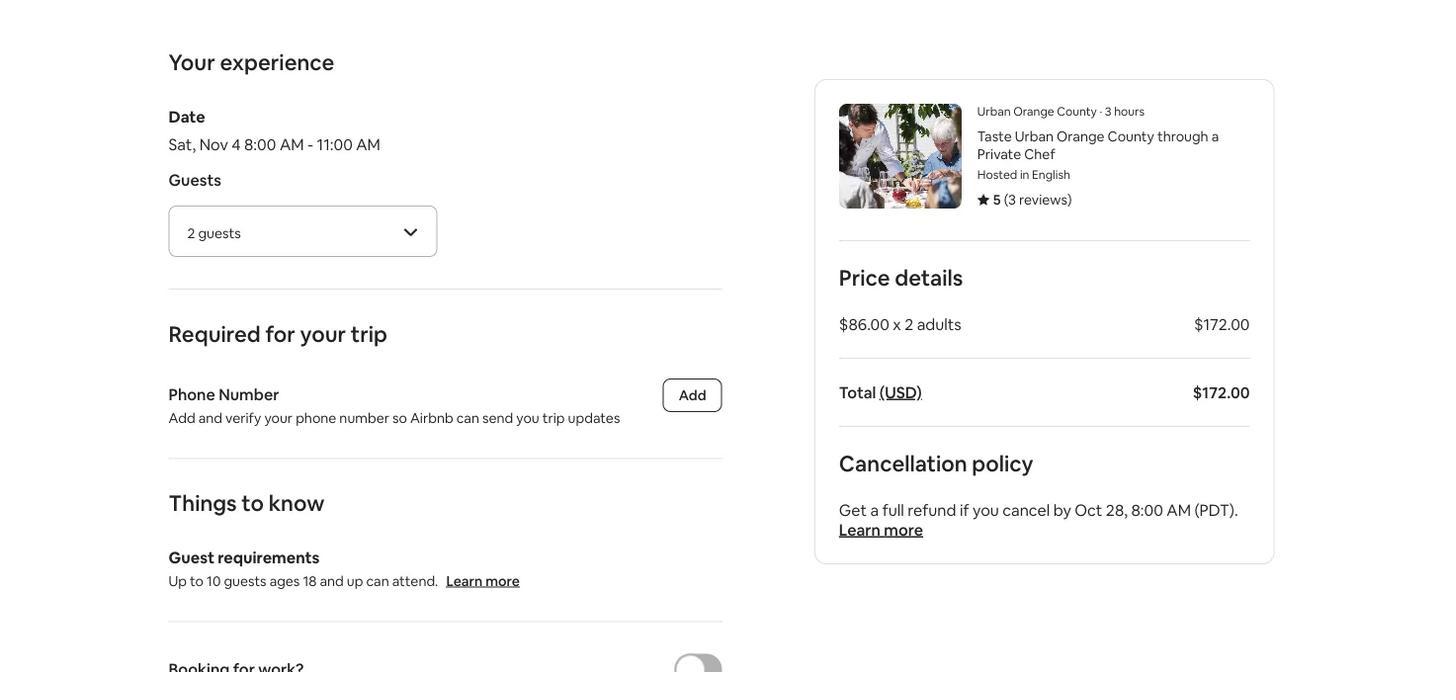 Task type: locate. For each thing, give the bounding box(es) containing it.
3 inside urban orange county · 3 hours taste urban orange county through a private chef hosted in english
[[1105, 104, 1112, 119]]

details
[[895, 263, 963, 292]]

can for guest requirements
[[366, 572, 389, 590]]

taste
[[977, 128, 1012, 145]]

county left '·'
[[1057, 104, 1097, 119]]

oct
[[1075, 500, 1103, 520]]

and
[[198, 409, 222, 427], [320, 572, 344, 590]]

1 horizontal spatial can
[[456, 409, 479, 427]]

$172.00
[[1194, 314, 1250, 334], [1193, 382, 1250, 402]]

a
[[1212, 128, 1219, 145], [870, 500, 879, 520]]

1 vertical spatial 3
[[1008, 191, 1016, 209]]

8:00
[[244, 134, 276, 154], [1131, 500, 1163, 520]]

phone number add and verify your phone number so airbnb can send you trip updates
[[169, 385, 620, 427]]

0 horizontal spatial a
[[870, 500, 879, 520]]

urban
[[977, 104, 1011, 119], [1015, 128, 1054, 145]]

0 horizontal spatial to
[[190, 572, 204, 590]]

can inside phone number add and verify your phone number so airbnb can send you trip updates
[[456, 409, 479, 427]]

learn more link down cancellation
[[839, 519, 923, 540]]

you
[[516, 409, 539, 427], [973, 500, 999, 520]]

-
[[307, 134, 313, 154]]

guests down guests
[[198, 224, 241, 242]]

1 horizontal spatial your
[[300, 320, 346, 348]]

more right get
[[884, 519, 923, 540]]

0 horizontal spatial learn
[[446, 572, 483, 590]]

1 horizontal spatial 8:00
[[1131, 500, 1163, 520]]

orange down '·'
[[1057, 128, 1105, 145]]

0 vertical spatial and
[[198, 409, 222, 427]]

0 horizontal spatial add
[[169, 409, 195, 427]]

1 vertical spatial $172.00
[[1193, 382, 1250, 402]]

(usd)
[[880, 382, 922, 402]]

a left the full
[[870, 500, 879, 520]]

am
[[280, 134, 304, 154], [356, 134, 381, 154], [1167, 500, 1191, 520]]

0 vertical spatial orange
[[1013, 104, 1054, 119]]

am left (pdt).
[[1167, 500, 1191, 520]]

28,
[[1106, 500, 1128, 520]]

1 horizontal spatial you
[[973, 500, 999, 520]]

sat,
[[169, 134, 196, 154]]

1 horizontal spatial learn
[[839, 519, 881, 540]]

0 vertical spatial can
[[456, 409, 479, 427]]

1 horizontal spatial county
[[1108, 128, 1154, 145]]

1 vertical spatial add
[[169, 409, 195, 427]]

more
[[884, 519, 923, 540], [486, 572, 520, 590]]

4
[[232, 134, 241, 154]]

urban orange county · 3 hours taste urban orange county through a private chef hosted in english
[[977, 104, 1219, 182]]

trip
[[351, 320, 387, 348], [542, 409, 565, 427]]

learn more link right attend.
[[446, 572, 520, 590]]

0 vertical spatial county
[[1057, 104, 1097, 119]]

0 horizontal spatial orange
[[1013, 104, 1054, 119]]

2 down guests
[[187, 224, 195, 242]]

learn left the full
[[839, 519, 881, 540]]

0 vertical spatial add
[[679, 386, 706, 404]]

1 vertical spatial county
[[1108, 128, 1154, 145]]

policy
[[972, 449, 1033, 477]]

1 vertical spatial more
[[486, 572, 520, 590]]

1 vertical spatial you
[[973, 500, 999, 520]]

to left know
[[242, 489, 264, 517]]

guests inside 2 guests dropdown button
[[198, 224, 241, 242]]

1 vertical spatial and
[[320, 572, 344, 590]]

learn
[[839, 519, 881, 540], [446, 572, 483, 590]]

county down 'hours' at the top
[[1108, 128, 1154, 145]]

2 right x
[[905, 314, 914, 334]]

can right up
[[366, 572, 389, 590]]

1 vertical spatial learn more link
[[446, 572, 520, 590]]

0 horizontal spatial county
[[1057, 104, 1097, 119]]

by
[[1053, 500, 1071, 520]]

to
[[242, 489, 264, 517], [190, 572, 204, 590]]

urban up in
[[1015, 128, 1054, 145]]

1 horizontal spatial 2
[[905, 314, 914, 334]]

phone
[[296, 409, 336, 427]]

so
[[392, 409, 407, 427]]

0 horizontal spatial urban
[[977, 104, 1011, 119]]

number
[[219, 385, 279, 405]]

0 vertical spatial your
[[300, 320, 346, 348]]

can
[[456, 409, 479, 427], [366, 572, 389, 590]]

am right 11:00
[[356, 134, 381, 154]]

orange
[[1013, 104, 1054, 119], [1057, 128, 1105, 145]]

and right 18
[[320, 572, 344, 590]]

more inside guest requirements up to 10 guests ages 18 and up can attend. learn more
[[486, 572, 520, 590]]

1 vertical spatial trip
[[542, 409, 565, 427]]

0 vertical spatial 8:00
[[244, 134, 276, 154]]

0 horizontal spatial and
[[198, 409, 222, 427]]

you inside get a full refund if you cancel by oct 28, 8:00 am (pdt). learn more
[[973, 500, 999, 520]]

0 vertical spatial 3
[[1105, 104, 1112, 119]]

can inside guest requirements up to 10 guests ages 18 and up can attend. learn more
[[366, 572, 389, 590]]

1 vertical spatial a
[[870, 500, 879, 520]]

you right if
[[973, 500, 999, 520]]

learn right attend.
[[446, 572, 483, 590]]

price details
[[839, 263, 963, 292]]

things
[[169, 489, 237, 517]]

0 vertical spatial a
[[1212, 128, 1219, 145]]

0 vertical spatial $172.00
[[1194, 314, 1250, 334]]

1 horizontal spatial a
[[1212, 128, 1219, 145]]

8:00 inside get a full refund if you cancel by oct 28, 8:00 am (pdt). learn more
[[1131, 500, 1163, 520]]

0 vertical spatial urban
[[977, 104, 1011, 119]]

1 horizontal spatial to
[[242, 489, 264, 517]]

get a full refund if you cancel by oct 28, 8:00 am (pdt). learn more
[[839, 500, 1238, 540]]

0 vertical spatial learn
[[839, 519, 881, 540]]

to left 10 in the left of the page
[[190, 572, 204, 590]]

date
[[169, 106, 205, 127]]

1 horizontal spatial urban
[[1015, 128, 1054, 145]]

0 vertical spatial you
[[516, 409, 539, 427]]

guests right 10 in the left of the page
[[224, 572, 266, 590]]

trip inside phone number add and verify your phone number so airbnb can send you trip updates
[[542, 409, 565, 427]]

(usd) button
[[880, 382, 922, 402]]

add
[[679, 386, 706, 404], [169, 409, 195, 427]]

3
[[1105, 104, 1112, 119], [1008, 191, 1016, 209]]

trip left the updates
[[542, 409, 565, 427]]

1 vertical spatial 2
[[905, 314, 914, 334]]

8:00 right 4
[[244, 134, 276, 154]]

1 vertical spatial urban
[[1015, 128, 1054, 145]]

0 vertical spatial guests
[[198, 224, 241, 242]]

verify
[[225, 409, 261, 427]]

your
[[300, 320, 346, 348], [264, 409, 293, 427]]

airbnb
[[410, 409, 453, 427]]

a right through
[[1212, 128, 1219, 145]]

learn more link
[[839, 519, 923, 540], [446, 572, 520, 590]]

you inside phone number add and verify your phone number so airbnb can send you trip updates
[[516, 409, 539, 427]]

1 horizontal spatial am
[[356, 134, 381, 154]]

1 vertical spatial orange
[[1057, 128, 1105, 145]]

adults
[[917, 314, 962, 334]]

1 horizontal spatial and
[[320, 572, 344, 590]]

1 vertical spatial your
[[264, 409, 293, 427]]

3 right 5
[[1008, 191, 1016, 209]]

$172.00 for $86.00 x 2 adults
[[1194, 314, 1250, 334]]

1 vertical spatial to
[[190, 572, 204, 590]]

ages
[[269, 572, 300, 590]]

1 vertical spatial can
[[366, 572, 389, 590]]

0 horizontal spatial your
[[264, 409, 293, 427]]

guests inside guest requirements up to 10 guests ages 18 and up can attend. learn more
[[224, 572, 266, 590]]

through
[[1157, 128, 1209, 145]]

3 right '·'
[[1105, 104, 1112, 119]]

add inside phone number add and verify your phone number so airbnb can send you trip updates
[[169, 409, 195, 427]]

your right verify
[[264, 409, 293, 427]]

8:00 right 28,
[[1131, 500, 1163, 520]]

you right send
[[516, 409, 539, 427]]

urban up taste
[[977, 104, 1011, 119]]

1 horizontal spatial more
[[884, 519, 923, 540]]

am left -
[[280, 134, 304, 154]]

2 horizontal spatial am
[[1167, 500, 1191, 520]]

guest requirements up to 10 guests ages 18 and up can attend. learn more
[[169, 548, 520, 590]]

11:00
[[317, 134, 353, 154]]

guest
[[169, 548, 214, 568]]

trip up phone number add and verify your phone number so airbnb can send you trip updates
[[351, 320, 387, 348]]

0 vertical spatial learn more link
[[839, 519, 923, 540]]

1 vertical spatial 8:00
[[1131, 500, 1163, 520]]

$86.00
[[839, 314, 889, 334]]

0 horizontal spatial 2
[[187, 224, 195, 242]]

things to know
[[169, 489, 324, 517]]

phone
[[169, 385, 215, 405]]

0 horizontal spatial you
[[516, 409, 539, 427]]

1 horizontal spatial trip
[[542, 409, 565, 427]]

2
[[187, 224, 195, 242], [905, 314, 914, 334]]

your right for
[[300, 320, 346, 348]]

0 vertical spatial more
[[884, 519, 923, 540]]

1 vertical spatial learn
[[446, 572, 483, 590]]

0 horizontal spatial can
[[366, 572, 389, 590]]

0 vertical spatial 2
[[187, 224, 195, 242]]

county
[[1057, 104, 1097, 119], [1108, 128, 1154, 145]]

can left send
[[456, 409, 479, 427]]

refund
[[908, 500, 956, 520]]

1 vertical spatial guests
[[224, 572, 266, 590]]

and down phone
[[198, 409, 222, 427]]

more right attend.
[[486, 572, 520, 590]]

1 horizontal spatial orange
[[1057, 128, 1105, 145]]

1 horizontal spatial learn more link
[[839, 519, 923, 540]]

orange up chef
[[1013, 104, 1054, 119]]

0 horizontal spatial more
[[486, 572, 520, 590]]

0 horizontal spatial trip
[[351, 320, 387, 348]]

1 horizontal spatial add
[[679, 386, 706, 404]]

guests
[[198, 224, 241, 242], [224, 572, 266, 590]]

0 horizontal spatial 8:00
[[244, 134, 276, 154]]

1 horizontal spatial 3
[[1105, 104, 1112, 119]]



Task type: describe. For each thing, give the bounding box(es) containing it.
learn inside guest requirements up to 10 guests ages 18 and up can attend. learn more
[[446, 572, 483, 590]]

requirements
[[218, 548, 320, 568]]

your inside phone number add and verify your phone number so airbnb can send you trip updates
[[264, 409, 293, 427]]

know
[[269, 489, 324, 517]]

can for phone number
[[456, 409, 479, 427]]

to inside guest requirements up to 10 guests ages 18 and up can attend. learn more
[[190, 572, 204, 590]]

private
[[977, 145, 1021, 163]]

0 horizontal spatial am
[[280, 134, 304, 154]]

cancellation
[[839, 449, 967, 477]]

updates
[[568, 409, 620, 427]]

8:00 inside the date sat, nov 4 8:00 am - 11:00 am
[[244, 134, 276, 154]]

reviews
[[1019, 191, 1068, 209]]

date sat, nov 4 8:00 am - 11:00 am
[[169, 106, 381, 154]]

chef
[[1024, 145, 1055, 163]]

18
[[303, 572, 317, 590]]

experience
[[220, 48, 334, 76]]

cancellation policy
[[839, 449, 1033, 477]]

10
[[207, 572, 221, 590]]

required
[[169, 320, 261, 348]]

5
[[993, 191, 1001, 209]]

attend.
[[392, 572, 438, 590]]

number
[[339, 409, 389, 427]]

)
[[1068, 191, 1072, 209]]

cancel
[[1003, 500, 1050, 520]]

add inside button
[[679, 386, 706, 404]]

up
[[347, 572, 363, 590]]

up
[[169, 572, 187, 590]]

add button
[[663, 379, 722, 412]]

and inside guest requirements up to 10 guests ages 18 and up can attend. learn more
[[320, 572, 344, 590]]

0 horizontal spatial learn more link
[[446, 572, 520, 590]]

full
[[882, 500, 904, 520]]

2 inside 2 guests dropdown button
[[187, 224, 195, 242]]

2 guests
[[187, 224, 241, 242]]

your experience
[[169, 48, 334, 76]]

nov
[[199, 134, 228, 154]]

(
[[1004, 191, 1008, 209]]

$86.00 x 2 adults
[[839, 314, 962, 334]]

total
[[839, 382, 876, 402]]

if
[[960, 500, 969, 520]]

hours
[[1114, 104, 1145, 119]]

2 guests button
[[170, 207, 436, 256]]

price
[[839, 263, 890, 292]]

send
[[482, 409, 513, 427]]

in
[[1020, 167, 1029, 182]]

am inside get a full refund if you cancel by oct 28, 8:00 am (pdt). learn more
[[1167, 500, 1191, 520]]

for
[[265, 320, 295, 348]]

a inside get a full refund if you cancel by oct 28, 8:00 am (pdt). learn more
[[870, 500, 879, 520]]

get
[[839, 500, 867, 520]]

x
[[893, 314, 901, 334]]

0 vertical spatial to
[[242, 489, 264, 517]]

learn inside get a full refund if you cancel by oct 28, 8:00 am (pdt). learn more
[[839, 519, 881, 540]]

0 horizontal spatial 3
[[1008, 191, 1016, 209]]

and inside phone number add and verify your phone number so airbnb can send you trip updates
[[198, 409, 222, 427]]

hosted
[[977, 167, 1017, 182]]

guests
[[169, 170, 221, 190]]

(pdt).
[[1195, 500, 1238, 520]]

0 vertical spatial trip
[[351, 320, 387, 348]]

a inside urban orange county · 3 hours taste urban orange county through a private chef hosted in english
[[1212, 128, 1219, 145]]

·
[[1100, 104, 1102, 119]]

total (usd)
[[839, 382, 922, 402]]

required for your trip
[[169, 320, 387, 348]]

more inside get a full refund if you cancel by oct 28, 8:00 am (pdt). learn more
[[884, 519, 923, 540]]

your
[[169, 48, 215, 76]]

5 ( 3 reviews )
[[993, 191, 1072, 209]]

english
[[1032, 167, 1070, 182]]

$172.00 for total
[[1193, 382, 1250, 402]]



Task type: vqa. For each thing, say whether or not it's contained in the screenshot.
'Ryokans'
no



